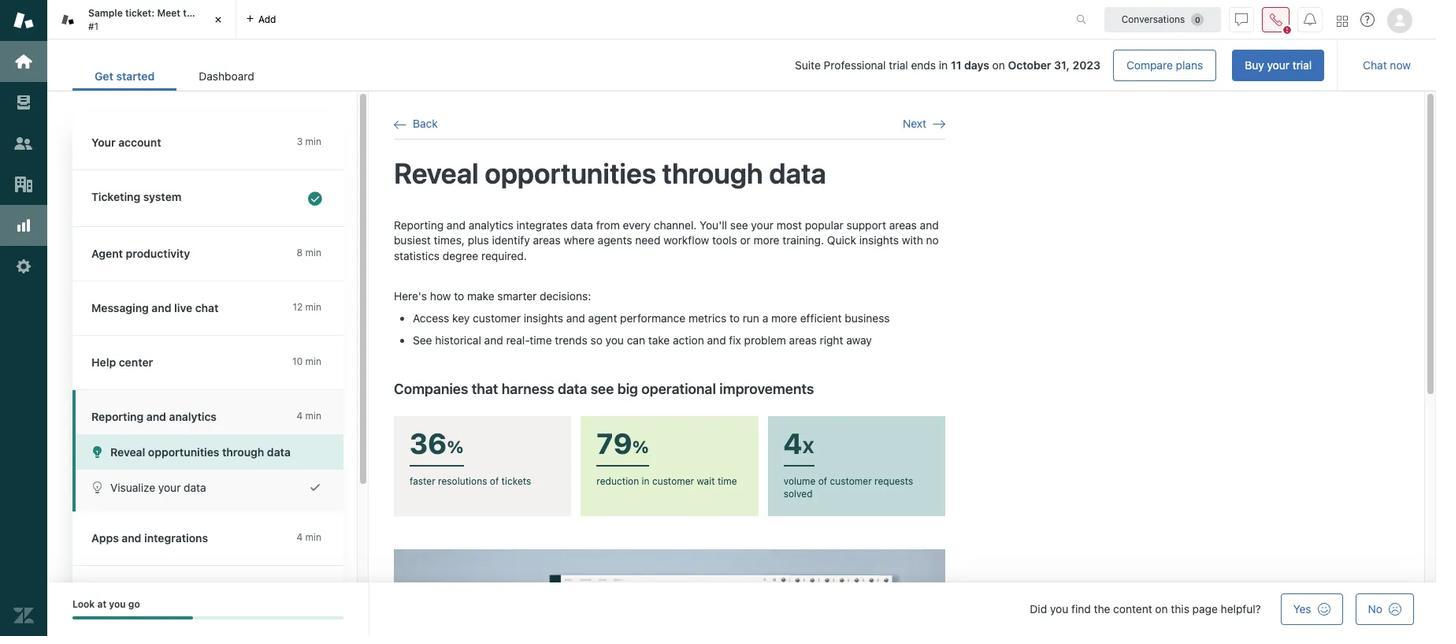 Task type: describe. For each thing, give the bounding box(es) containing it.
and left live
[[152, 301, 171, 314]]

live
[[174, 301, 192, 314]]

October 31, 2023 text field
[[1009, 58, 1101, 72]]

messaging
[[91, 301, 149, 314]]

ends
[[912, 58, 936, 72]]

business
[[845, 311, 890, 325]]

reporting and analytics heading
[[73, 390, 344, 434]]

companies
[[394, 381, 469, 397]]

0 horizontal spatial in
[[642, 475, 650, 487]]

reveal opportunities through data inside 'content-title' "region"
[[394, 156, 827, 190]]

ticketing system button
[[73, 170, 340, 226]]

required.
[[482, 249, 527, 262]]

areas for see historical and real-time trends so you can take action and fix problem areas right away
[[789, 333, 817, 347]]

progress-bar progress bar
[[73, 617, 344, 620]]

suite professional trial ends in 11 days on october 31, 2023
[[795, 58, 1101, 72]]

october
[[1009, 58, 1052, 72]]

see inside reporting and analytics integrates data from every channel. you'll see your most popular support areas and busiest times, plus identify areas where agents need workflow tools or more training. quick insights with no statistics degree required.
[[730, 218, 749, 231]]

plans
[[1176, 58, 1204, 72]]

1 vertical spatial insights
[[524, 311, 564, 325]]

chat now
[[1364, 58, 1412, 72]]

admin image
[[13, 256, 34, 277]]

36 %
[[410, 426, 464, 460]]

you'll
[[700, 218, 727, 231]]

main element
[[0, 0, 47, 636]]

in inside section
[[939, 58, 948, 72]]

and up times,
[[447, 218, 466, 231]]

footer containing did you find the content on this page helpful?
[[47, 582, 1437, 636]]

chat
[[1364, 58, 1388, 72]]

a
[[763, 311, 769, 325]]

improvements
[[720, 381, 814, 397]]

analytics for reporting and analytics integrates data from every channel. you'll see your most popular support areas and busiest times, plus identify areas where agents need workflow tools or more training. quick insights with no statistics degree required.
[[469, 218, 514, 231]]

volume of customer requests solved
[[784, 475, 914, 499]]

volume
[[784, 475, 816, 487]]

statistics
[[394, 249, 440, 262]]

11
[[951, 58, 962, 72]]

training.
[[783, 233, 824, 247]]

analytics for reporting and analytics
[[169, 410, 217, 423]]

and left real-
[[484, 333, 503, 347]]

reporting image
[[13, 215, 34, 236]]

more inside reporting and analytics integrates data from every channel. you'll see your most popular support areas and busiest times, plus identify areas where agents need workflow tools or more training. quick insights with no statistics degree required.
[[754, 233, 780, 247]]

1 vertical spatial more
[[772, 311, 798, 325]]

requests
[[875, 475, 914, 487]]

and left fix
[[707, 333, 726, 347]]

help
[[91, 355, 116, 369]]

get
[[95, 69, 113, 83]]

8
[[297, 247, 303, 259]]

metrics
[[689, 311, 727, 325]]

faster
[[410, 475, 436, 487]]

on inside section
[[993, 58, 1006, 72]]

data inside button
[[267, 445, 291, 459]]

1 horizontal spatial you
[[606, 333, 624, 347]]

with
[[902, 233, 924, 247]]

data right 'harness'
[[558, 381, 587, 397]]

the for ticket
[[183, 7, 198, 19]]

quick
[[827, 233, 857, 247]]

tab list containing get started
[[73, 61, 276, 91]]

% for 79
[[633, 436, 649, 457]]

at
[[97, 598, 107, 610]]

support
[[847, 218, 887, 231]]

look at you go
[[73, 598, 140, 610]]

page
[[1193, 602, 1218, 616]]

take
[[649, 333, 670, 347]]

4 x
[[784, 426, 815, 460]]

data inside 'content-title' "region"
[[769, 156, 827, 190]]

no
[[1369, 602, 1383, 616]]

2023
[[1073, 58, 1101, 72]]

reveal inside button
[[110, 445, 145, 459]]

ticketing
[[91, 190, 140, 203]]

productivity
[[126, 247, 190, 260]]

video element
[[394, 549, 946, 636]]

0 horizontal spatial see
[[591, 381, 614, 397]]

opportunities inside reveal opportunities through data button
[[148, 445, 219, 459]]

ticket
[[201, 7, 227, 19]]

get started image
[[13, 51, 34, 72]]

next
[[903, 117, 927, 130]]

conversations
[[1122, 13, 1186, 25]]

make
[[467, 290, 495, 303]]

agent productivity
[[91, 247, 190, 260]]

min for agent productivity
[[305, 247, 322, 259]]

and inside reporting and analytics heading
[[147, 410, 166, 423]]

yes button
[[1281, 594, 1344, 625]]

need
[[635, 233, 661, 247]]

visualize your data
[[110, 481, 206, 494]]

reporting and analytics
[[91, 410, 217, 423]]

areas for reporting and analytics integrates data from every channel. you'll see your most popular support areas and busiest times, plus identify areas where agents need workflow tools or more training. quick insights with no statistics degree required.
[[890, 218, 917, 231]]

center
[[119, 355, 153, 369]]

yes
[[1294, 602, 1312, 616]]

did you find the content on this page helpful?
[[1030, 602, 1262, 616]]

close image
[[210, 12, 226, 28]]

1 horizontal spatial to
[[730, 311, 740, 325]]

10 min
[[292, 355, 322, 367]]

buy your trial button
[[1233, 50, 1325, 81]]

this
[[1172, 602, 1190, 616]]

79 %
[[597, 426, 649, 460]]

big
[[618, 381, 638, 397]]

meet
[[157, 7, 181, 19]]

back button
[[394, 117, 438, 131]]

1 of from the left
[[490, 475, 499, 487]]

reduction
[[597, 475, 639, 487]]

reporting for reporting and analytics
[[91, 410, 144, 423]]

10
[[292, 355, 303, 367]]

action
[[673, 333, 705, 347]]

system
[[143, 190, 182, 203]]

performance
[[620, 311, 686, 325]]

run
[[743, 311, 760, 325]]

efficient
[[801, 311, 842, 325]]

help center
[[91, 355, 153, 369]]

chat
[[195, 301, 219, 314]]

region containing 36
[[394, 217, 946, 636]]

zendesk support image
[[13, 10, 34, 31]]

reporting for reporting and analytics integrates data from every channel. you'll see your most popular support areas and busiest times, plus identify areas where agents need workflow tools or more training. quick insights with no statistics degree required.
[[394, 218, 444, 231]]

zendesk image
[[13, 605, 34, 626]]

add button
[[236, 0, 286, 39]]

get help image
[[1361, 13, 1375, 27]]

conversations button
[[1105, 7, 1222, 32]]

and up no at the top right of page
[[920, 218, 939, 231]]

4 for reporting and analytics
[[297, 410, 303, 422]]

resolutions
[[438, 475, 487, 487]]

36
[[410, 426, 447, 460]]

reveal opportunities through data button
[[76, 434, 344, 470]]

min for your account
[[305, 136, 322, 147]]

days
[[965, 58, 990, 72]]

buy your trial
[[1245, 58, 1312, 72]]

sample ticket: meet the ticket #1
[[88, 7, 227, 32]]

views image
[[13, 92, 34, 113]]

opportunities inside 'content-title' "region"
[[485, 156, 657, 190]]

visualize
[[110, 481, 155, 494]]

and up trends
[[567, 311, 586, 325]]



Task type: vqa. For each thing, say whether or not it's contained in the screenshot.


Task type: locate. For each thing, give the bounding box(es) containing it.
video thumbnail image
[[394, 549, 946, 636], [394, 549, 946, 636]]

analytics inside heading
[[169, 410, 217, 423]]

1 vertical spatial your
[[751, 218, 774, 231]]

your right buy
[[1268, 58, 1290, 72]]

apps and integrations
[[91, 531, 208, 545]]

8 min
[[297, 247, 322, 259]]

0 horizontal spatial of
[[490, 475, 499, 487]]

min for apps and integrations
[[305, 531, 322, 543]]

data inside button
[[184, 481, 206, 494]]

0 horizontal spatial through
[[222, 445, 264, 459]]

0 vertical spatial see
[[730, 218, 749, 231]]

0 horizontal spatial customer
[[473, 311, 521, 325]]

every
[[623, 218, 651, 231]]

busiest
[[394, 233, 431, 247]]

you right did on the bottom right
[[1051, 602, 1069, 616]]

0 horizontal spatial on
[[993, 58, 1006, 72]]

tab list
[[73, 61, 276, 91]]

trial inside button
[[1293, 58, 1312, 72]]

and
[[447, 218, 466, 231], [920, 218, 939, 231], [152, 301, 171, 314], [567, 311, 586, 325], [484, 333, 503, 347], [707, 333, 726, 347], [147, 410, 166, 423], [122, 531, 141, 545]]

min for reporting and analytics
[[305, 410, 322, 422]]

degree
[[443, 249, 479, 262]]

0 vertical spatial on
[[993, 58, 1006, 72]]

79
[[597, 426, 633, 460]]

of inside volume of customer requests solved
[[819, 475, 828, 487]]

your right 'visualize'
[[158, 481, 181, 494]]

the inside footer
[[1094, 602, 1111, 616]]

5 min from the top
[[305, 410, 322, 422]]

1 vertical spatial analytics
[[169, 410, 217, 423]]

region
[[394, 217, 946, 636]]

0 horizontal spatial time
[[530, 333, 552, 347]]

12
[[293, 301, 303, 313]]

your left most
[[751, 218, 774, 231]]

here's
[[394, 290, 427, 303]]

zendesk products image
[[1338, 15, 1349, 26]]

of right volume
[[819, 475, 828, 487]]

data up most
[[769, 156, 827, 190]]

no
[[927, 233, 939, 247]]

ticketing system
[[91, 190, 182, 203]]

channel.
[[654, 218, 697, 231]]

time left trends
[[530, 333, 552, 347]]

tab containing sample ticket: meet the ticket
[[47, 0, 236, 39]]

and right the "apps"
[[122, 531, 141, 545]]

1 horizontal spatial trial
[[1293, 58, 1312, 72]]

reveal
[[394, 156, 479, 190], [110, 445, 145, 459]]

through inside button
[[222, 445, 264, 459]]

6 min from the top
[[305, 531, 322, 543]]

1 vertical spatial in
[[642, 475, 650, 487]]

% for 36
[[447, 436, 464, 457]]

0 vertical spatial areas
[[890, 218, 917, 231]]

reveal inside 'content-title' "region"
[[394, 156, 479, 190]]

the for content
[[1094, 602, 1111, 616]]

1 horizontal spatial reveal
[[394, 156, 479, 190]]

2 trial from the left
[[1293, 58, 1312, 72]]

1 horizontal spatial reveal opportunities through data
[[394, 156, 827, 190]]

customer inside volume of customer requests solved
[[830, 475, 872, 487]]

0 horizontal spatial your
[[158, 481, 181, 494]]

0 horizontal spatial the
[[183, 7, 198, 19]]

% inside the 36 %
[[447, 436, 464, 457]]

min inside reporting and analytics heading
[[305, 410, 322, 422]]

1 horizontal spatial areas
[[789, 333, 817, 347]]

1 horizontal spatial time
[[718, 475, 737, 487]]

suite
[[795, 58, 821, 72]]

0 horizontal spatial reveal
[[110, 445, 145, 459]]

1 vertical spatial 4 min
[[297, 531, 322, 543]]

1 horizontal spatial of
[[819, 475, 828, 487]]

professional
[[824, 58, 886, 72]]

of
[[490, 475, 499, 487], [819, 475, 828, 487]]

go
[[128, 598, 140, 610]]

2 horizontal spatial customer
[[830, 475, 872, 487]]

reveal opportunities through data up from
[[394, 156, 827, 190]]

trial down notifications icon
[[1293, 58, 1312, 72]]

0 horizontal spatial reveal opportunities through data
[[110, 445, 291, 459]]

can
[[627, 333, 646, 347]]

0 horizontal spatial %
[[447, 436, 464, 457]]

0 vertical spatial reveal
[[394, 156, 479, 190]]

compare plans
[[1127, 58, 1204, 72]]

workflow
[[664, 233, 710, 247]]

2 of from the left
[[819, 475, 828, 487]]

to right how at top left
[[454, 290, 464, 303]]

or
[[740, 233, 751, 247]]

insights down support
[[860, 233, 899, 247]]

0 vertical spatial in
[[939, 58, 948, 72]]

1 horizontal spatial your
[[751, 218, 774, 231]]

customers image
[[13, 133, 34, 154]]

1 vertical spatial 4
[[784, 426, 803, 460]]

time for access key customer insights and agent performance metrics to run a more efficient business
[[530, 333, 552, 347]]

time right wait
[[718, 475, 737, 487]]

customer down here's how to make smarter decisions:
[[473, 311, 521, 325]]

opportunities up integrates
[[485, 156, 657, 190]]

real-
[[506, 333, 530, 347]]

reporting down help center
[[91, 410, 144, 423]]

3
[[297, 136, 303, 147]]

3 min from the top
[[305, 301, 322, 313]]

1 vertical spatial reveal
[[110, 445, 145, 459]]

1 horizontal spatial %
[[633, 436, 649, 457]]

1 vertical spatial time
[[718, 475, 737, 487]]

your
[[91, 136, 116, 149]]

section containing suite professional trial ends in
[[289, 50, 1325, 81]]

your inside section
[[1268, 58, 1290, 72]]

4 min inside reporting and analytics heading
[[297, 410, 322, 422]]

1 horizontal spatial on
[[1156, 602, 1169, 616]]

trial left ends
[[889, 58, 909, 72]]

0 vertical spatial through
[[663, 156, 764, 190]]

2 vertical spatial your
[[158, 481, 181, 494]]

4 inside reporting and analytics heading
[[297, 410, 303, 422]]

right
[[820, 333, 844, 347]]

areas down integrates
[[533, 233, 561, 247]]

reporting inside reporting and analytics integrates data from every channel. you'll see your most popular support areas and busiest times, plus identify areas where agents need workflow tools or more training. quick insights with no statistics degree required.
[[394, 218, 444, 231]]

2 horizontal spatial areas
[[890, 218, 917, 231]]

1 vertical spatial areas
[[533, 233, 561, 247]]

0 vertical spatial your
[[1268, 58, 1290, 72]]

solved
[[784, 488, 813, 499]]

dashboard
[[199, 69, 254, 83]]

on right days
[[993, 58, 1006, 72]]

more
[[754, 233, 780, 247], [772, 311, 798, 325]]

in right reduction
[[642, 475, 650, 487]]

1 trial from the left
[[889, 58, 909, 72]]

ticket:
[[125, 7, 155, 19]]

companies that harness data see big operational improvements
[[394, 381, 814, 397]]

apps
[[91, 531, 119, 545]]

customer left the requests
[[830, 475, 872, 487]]

you right at
[[109, 598, 126, 610]]

on inside footer
[[1156, 602, 1169, 616]]

0 horizontal spatial you
[[109, 598, 126, 610]]

away
[[847, 333, 872, 347]]

0 vertical spatial time
[[530, 333, 552, 347]]

1 % from the left
[[447, 436, 464, 457]]

0 vertical spatial the
[[183, 7, 198, 19]]

organizations image
[[13, 174, 34, 195]]

that
[[472, 381, 498, 397]]

4 min from the top
[[305, 355, 322, 367]]

time
[[530, 333, 552, 347], [718, 475, 737, 487]]

% up resolutions
[[447, 436, 464, 457]]

fix
[[729, 333, 742, 347]]

access
[[413, 311, 450, 325]]

reveal down back at the left of page
[[394, 156, 479, 190]]

notifications image
[[1304, 13, 1317, 26]]

analytics up reveal opportunities through data button
[[169, 410, 217, 423]]

integrations
[[144, 531, 208, 545]]

0 horizontal spatial insights
[[524, 311, 564, 325]]

customer for 79
[[653, 475, 694, 487]]

2 % from the left
[[633, 436, 649, 457]]

min for help center
[[305, 355, 322, 367]]

reveal opportunities through data inside button
[[110, 445, 291, 459]]

1 horizontal spatial reporting
[[394, 218, 444, 231]]

areas
[[890, 218, 917, 231], [533, 233, 561, 247], [789, 333, 817, 347]]

see
[[730, 218, 749, 231], [591, 381, 614, 397]]

0 horizontal spatial to
[[454, 290, 464, 303]]

#1
[[88, 20, 99, 32]]

visualize your data button
[[76, 470, 344, 505]]

wait
[[697, 475, 715, 487]]

where
[[564, 233, 595, 247]]

helpful?
[[1221, 602, 1262, 616]]

0 vertical spatial to
[[454, 290, 464, 303]]

1 4 min from the top
[[297, 410, 322, 422]]

1 horizontal spatial insights
[[860, 233, 899, 247]]

0 horizontal spatial areas
[[533, 233, 561, 247]]

trends
[[555, 333, 588, 347]]

through up you'll on the top of the page
[[663, 156, 764, 190]]

1 horizontal spatial opportunities
[[485, 156, 657, 190]]

progress bar image
[[73, 617, 193, 620]]

on
[[993, 58, 1006, 72], [1156, 602, 1169, 616]]

4 min for analytics
[[297, 410, 322, 422]]

insights down decisions:
[[524, 311, 564, 325]]

compare plans button
[[1114, 50, 1217, 81]]

reporting up busiest
[[394, 218, 444, 231]]

dashboard tab
[[177, 61, 276, 91]]

and down center
[[147, 410, 166, 423]]

historical
[[435, 333, 481, 347]]

1 horizontal spatial in
[[939, 58, 948, 72]]

1 vertical spatial the
[[1094, 602, 1111, 616]]

0 vertical spatial reveal opportunities through data
[[394, 156, 827, 190]]

0 vertical spatial more
[[754, 233, 780, 247]]

4 min for integrations
[[297, 531, 322, 543]]

sample
[[88, 7, 123, 19]]

most
[[777, 218, 802, 231]]

1 horizontal spatial customer
[[653, 475, 694, 487]]

0 vertical spatial analytics
[[469, 218, 514, 231]]

on left this
[[1156, 602, 1169, 616]]

reporting
[[394, 218, 444, 231], [91, 410, 144, 423]]

areas up with
[[890, 218, 917, 231]]

opportunities up visualize your data
[[148, 445, 219, 459]]

no button
[[1356, 594, 1415, 625]]

trial for your
[[1293, 58, 1312, 72]]

through inside 'content-title' "region"
[[663, 156, 764, 190]]

you right so
[[606, 333, 624, 347]]

1 vertical spatial see
[[591, 381, 614, 397]]

min
[[305, 136, 322, 147], [305, 247, 322, 259], [305, 301, 322, 313], [305, 355, 322, 367], [305, 410, 322, 422], [305, 531, 322, 543]]

reveal opportunities through data up 'visualize your data' button
[[110, 445, 291, 459]]

trial
[[889, 58, 909, 72], [1293, 58, 1312, 72]]

through up 'visualize your data' button
[[222, 445, 264, 459]]

your for data
[[158, 481, 181, 494]]

0 horizontal spatial reporting
[[91, 410, 144, 423]]

min for messaging and live chat
[[305, 301, 322, 313]]

1 vertical spatial through
[[222, 445, 264, 459]]

more right a
[[772, 311, 798, 325]]

1 horizontal spatial through
[[663, 156, 764, 190]]

the inside sample ticket: meet the ticket #1
[[183, 7, 198, 19]]

1 vertical spatial reporting
[[91, 410, 144, 423]]

tools
[[713, 233, 737, 247]]

analytics inside reporting and analytics integrates data from every channel. you'll see your most popular support areas and busiest times, plus identify areas where agents need workflow tools or more training. quick insights with no statistics degree required.
[[469, 218, 514, 231]]

0 vertical spatial reporting
[[394, 218, 444, 231]]

analytics up plus
[[469, 218, 514, 231]]

% up reduction
[[633, 436, 649, 457]]

0 vertical spatial insights
[[860, 233, 899, 247]]

your for trial
[[1268, 58, 1290, 72]]

see up or
[[730, 218, 749, 231]]

the right the meet
[[183, 7, 198, 19]]

1 vertical spatial to
[[730, 311, 740, 325]]

faster resolutions of tickets
[[410, 475, 531, 487]]

2 vertical spatial 4
[[297, 531, 303, 543]]

compare
[[1127, 58, 1174, 72]]

back
[[413, 117, 438, 130]]

your account
[[91, 136, 161, 149]]

data up 'where'
[[571, 218, 593, 231]]

content-title region
[[394, 156, 946, 192]]

section
[[289, 50, 1325, 81]]

see left big
[[591, 381, 614, 397]]

tabs tab list
[[47, 0, 1060, 39]]

areas down efficient
[[789, 333, 817, 347]]

time for 79
[[718, 475, 737, 487]]

% inside 79 %
[[633, 436, 649, 457]]

2 4 min from the top
[[297, 531, 322, 543]]

2 horizontal spatial you
[[1051, 602, 1069, 616]]

started
[[116, 69, 155, 83]]

customer left wait
[[653, 475, 694, 487]]

reporting inside reporting and analytics heading
[[91, 410, 144, 423]]

0 horizontal spatial opportunities
[[148, 445, 219, 459]]

1 min from the top
[[305, 136, 322, 147]]

reveal up 'visualize'
[[110, 445, 145, 459]]

trial for professional
[[889, 58, 909, 72]]

insights inside reporting and analytics integrates data from every channel. you'll see your most popular support areas and busiest times, plus identify areas where agents need workflow tools or more training. quick insights with no statistics degree required.
[[860, 233, 899, 247]]

0 vertical spatial opportunities
[[485, 156, 657, 190]]

0 vertical spatial 4
[[297, 410, 303, 422]]

1 horizontal spatial the
[[1094, 602, 1111, 616]]

x
[[803, 436, 815, 457]]

button displays agent's chat status as invisible. image
[[1236, 13, 1248, 26]]

to left the run
[[730, 311, 740, 325]]

0 horizontal spatial analytics
[[169, 410, 217, 423]]

footer
[[47, 582, 1437, 636]]

account
[[118, 136, 161, 149]]

1 vertical spatial opportunities
[[148, 445, 219, 459]]

0 vertical spatial 4 min
[[297, 410, 322, 422]]

tab
[[47, 0, 236, 39]]

data up 'visualize your data' button
[[267, 445, 291, 459]]

the
[[183, 7, 198, 19], [1094, 602, 1111, 616]]

1 horizontal spatial see
[[730, 218, 749, 231]]

data inside reporting and analytics integrates data from every channel. you'll see your most popular support areas and busiest times, plus identify areas where agents need workflow tools or more training. quick insights with no statistics degree required.
[[571, 218, 593, 231]]

4 for apps and integrations
[[297, 531, 303, 543]]

reduction in customer wait time
[[597, 475, 737, 487]]

2 vertical spatial areas
[[789, 333, 817, 347]]

of left tickets
[[490, 475, 499, 487]]

popular
[[805, 218, 844, 231]]

see historical and real-time trends so you can take action and fix problem areas right away
[[413, 333, 872, 347]]

data down reveal opportunities through data button
[[184, 481, 206, 494]]

1 vertical spatial reveal opportunities through data
[[110, 445, 291, 459]]

2 min from the top
[[305, 247, 322, 259]]

1 horizontal spatial analytics
[[469, 218, 514, 231]]

more right or
[[754, 233, 780, 247]]

1 vertical spatial on
[[1156, 602, 1169, 616]]

in left '11'
[[939, 58, 948, 72]]

12 min
[[293, 301, 322, 313]]

2 horizontal spatial your
[[1268, 58, 1290, 72]]

4 min
[[297, 410, 322, 422], [297, 531, 322, 543]]

times,
[[434, 233, 465, 247]]

customer for 4
[[830, 475, 872, 487]]

find
[[1072, 602, 1091, 616]]

messaging and live chat
[[91, 301, 219, 314]]

0 horizontal spatial trial
[[889, 58, 909, 72]]

in
[[939, 58, 948, 72], [642, 475, 650, 487]]

the right find
[[1094, 602, 1111, 616]]

plus
[[468, 233, 489, 247]]

your inside reporting and analytics integrates data from every channel. you'll see your most popular support areas and busiest times, plus identify areas where agents need workflow tools or more training. quick insights with no statistics degree required.
[[751, 218, 774, 231]]



